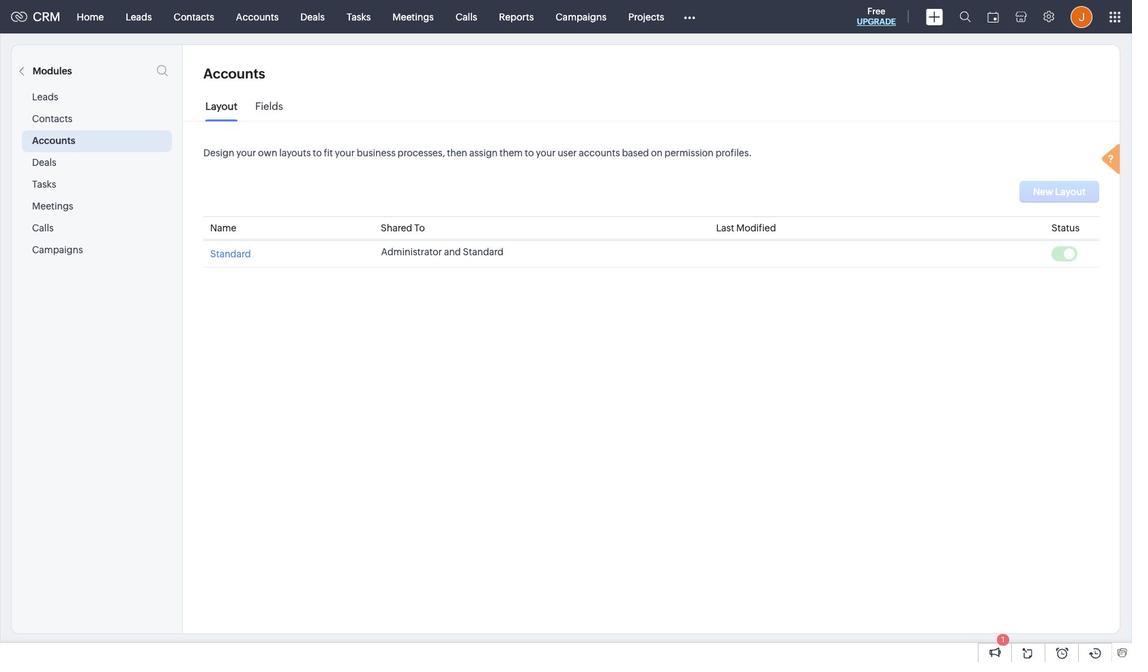 Task type: locate. For each thing, give the bounding box(es) containing it.
to
[[414, 223, 425, 234]]

to right them
[[525, 147, 534, 158]]

0 vertical spatial accounts
[[236, 11, 279, 22]]

leads right home
[[126, 11, 152, 22]]

business
[[357, 147, 396, 158]]

free upgrade
[[857, 6, 897, 27]]

standard right the and
[[463, 246, 504, 257]]

layout
[[206, 100, 238, 112]]

0 vertical spatial campaigns
[[556, 11, 607, 22]]

reports link
[[488, 0, 545, 33]]

1 vertical spatial calls
[[32, 223, 54, 234]]

standard down name
[[210, 249, 251, 259]]

deals link
[[290, 0, 336, 33]]

contacts right leads link
[[174, 11, 214, 22]]

design your own layouts to fit your business processes, then assign them to your user accounts based on permission profiles.
[[203, 147, 752, 158]]

your right fit
[[335, 147, 355, 158]]

administrator
[[381, 246, 442, 257]]

contacts
[[174, 11, 214, 22], [32, 113, 73, 124]]

free
[[868, 6, 886, 16]]

1 to from the left
[[313, 147, 322, 158]]

1 vertical spatial leads
[[32, 91, 58, 102]]

layout link
[[206, 100, 238, 122]]

0 vertical spatial leads
[[126, 11, 152, 22]]

0 horizontal spatial contacts
[[32, 113, 73, 124]]

1 horizontal spatial tasks
[[347, 11, 371, 22]]

profile image
[[1071, 6, 1093, 28]]

them
[[500, 147, 523, 158]]

shared
[[381, 223, 413, 234]]

accounts
[[236, 11, 279, 22], [203, 66, 265, 81], [32, 135, 75, 146]]

tasks
[[347, 11, 371, 22], [32, 179, 56, 190]]

2 to from the left
[[525, 147, 534, 158]]

layouts
[[279, 147, 311, 158]]

deals
[[301, 11, 325, 22], [32, 157, 56, 168]]

1 vertical spatial campaigns
[[32, 244, 83, 255]]

1 horizontal spatial deals
[[301, 11, 325, 22]]

your
[[236, 147, 256, 158], [335, 147, 355, 158], [536, 147, 556, 158]]

0 horizontal spatial leads
[[32, 91, 58, 102]]

0 vertical spatial meetings
[[393, 11, 434, 22]]

1
[[1002, 636, 1005, 644]]

meetings
[[393, 11, 434, 22], [32, 201, 73, 212]]

leads down modules
[[32, 91, 58, 102]]

calls
[[456, 11, 477, 22], [32, 223, 54, 234]]

1 vertical spatial meetings
[[32, 201, 73, 212]]

1 vertical spatial contacts
[[32, 113, 73, 124]]

your left own
[[236, 147, 256, 158]]

1 vertical spatial deals
[[32, 157, 56, 168]]

None button
[[1020, 181, 1100, 203]]

calendar image
[[988, 11, 1000, 22]]

1 vertical spatial tasks
[[32, 179, 56, 190]]

1 your from the left
[[236, 147, 256, 158]]

to left fit
[[313, 147, 322, 158]]

campaigns
[[556, 11, 607, 22], [32, 244, 83, 255]]

2 your from the left
[[335, 147, 355, 158]]

1 horizontal spatial calls
[[456, 11, 477, 22]]

fields
[[255, 100, 283, 112]]

search element
[[952, 0, 980, 33]]

leads
[[126, 11, 152, 22], [32, 91, 58, 102]]

1 horizontal spatial meetings
[[393, 11, 434, 22]]

create menu image
[[927, 9, 944, 25]]

1 horizontal spatial to
[[525, 147, 534, 158]]

profiles.
[[716, 147, 752, 158]]

then
[[447, 147, 468, 158]]

0 vertical spatial tasks
[[347, 11, 371, 22]]

0 horizontal spatial your
[[236, 147, 256, 158]]

0 horizontal spatial campaigns
[[32, 244, 83, 255]]

0 vertical spatial calls
[[456, 11, 477, 22]]

1 horizontal spatial contacts
[[174, 11, 214, 22]]

0 horizontal spatial tasks
[[32, 179, 56, 190]]

your left user
[[536, 147, 556, 158]]

standard
[[463, 246, 504, 257], [210, 249, 251, 259]]

1 horizontal spatial your
[[335, 147, 355, 158]]

contacts down modules
[[32, 113, 73, 124]]

2 horizontal spatial your
[[536, 147, 556, 158]]

0 horizontal spatial calls
[[32, 223, 54, 234]]

reports
[[499, 11, 534, 22]]

create menu element
[[918, 0, 952, 33]]

0 horizontal spatial to
[[313, 147, 322, 158]]

projects link
[[618, 0, 676, 33]]

campaigns link
[[545, 0, 618, 33]]

calls link
[[445, 0, 488, 33]]

to
[[313, 147, 322, 158], [525, 147, 534, 158]]

upgrade
[[857, 17, 897, 27]]



Task type: describe. For each thing, give the bounding box(es) containing it.
administrator and standard
[[381, 246, 504, 257]]

home link
[[66, 0, 115, 33]]

contacts link
[[163, 0, 225, 33]]

Other Modules field
[[676, 6, 705, 28]]

permission
[[665, 147, 714, 158]]

crm link
[[11, 10, 60, 24]]

accounts inside accounts link
[[236, 11, 279, 22]]

on
[[651, 147, 663, 158]]

1 vertical spatial accounts
[[203, 66, 265, 81]]

profile element
[[1063, 0, 1101, 33]]

0 horizontal spatial standard
[[210, 249, 251, 259]]

search image
[[960, 11, 972, 23]]

last
[[717, 223, 735, 234]]

1 horizontal spatial leads
[[126, 11, 152, 22]]

1 horizontal spatial campaigns
[[556, 11, 607, 22]]

fields link
[[255, 100, 283, 122]]

shared to
[[381, 223, 425, 234]]

0 horizontal spatial deals
[[32, 157, 56, 168]]

processes,
[[398, 147, 445, 158]]

fit
[[324, 147, 333, 158]]

2 vertical spatial accounts
[[32, 135, 75, 146]]

modules
[[33, 66, 72, 76]]

0 vertical spatial deals
[[301, 11, 325, 22]]

last modified
[[717, 223, 777, 234]]

crm
[[33, 10, 60, 24]]

assign
[[470, 147, 498, 158]]

design
[[203, 147, 234, 158]]

modified
[[737, 223, 777, 234]]

3 your from the left
[[536, 147, 556, 158]]

accounts link
[[225, 0, 290, 33]]

and
[[444, 246, 461, 257]]

home
[[77, 11, 104, 22]]

meetings link
[[382, 0, 445, 33]]

1 horizontal spatial standard
[[463, 246, 504, 257]]

tasks link
[[336, 0, 382, 33]]

leads link
[[115, 0, 163, 33]]

standard link
[[210, 246, 251, 259]]

0 horizontal spatial meetings
[[32, 201, 73, 212]]

user
[[558, 147, 577, 158]]

status
[[1052, 223, 1080, 234]]

name
[[210, 223, 237, 234]]

based
[[622, 147, 649, 158]]

own
[[258, 147, 277, 158]]

accounts
[[579, 147, 620, 158]]

0 vertical spatial contacts
[[174, 11, 214, 22]]

projects
[[629, 11, 665, 22]]



Task type: vqa. For each thing, say whether or not it's contained in the screenshot.
Design
yes



